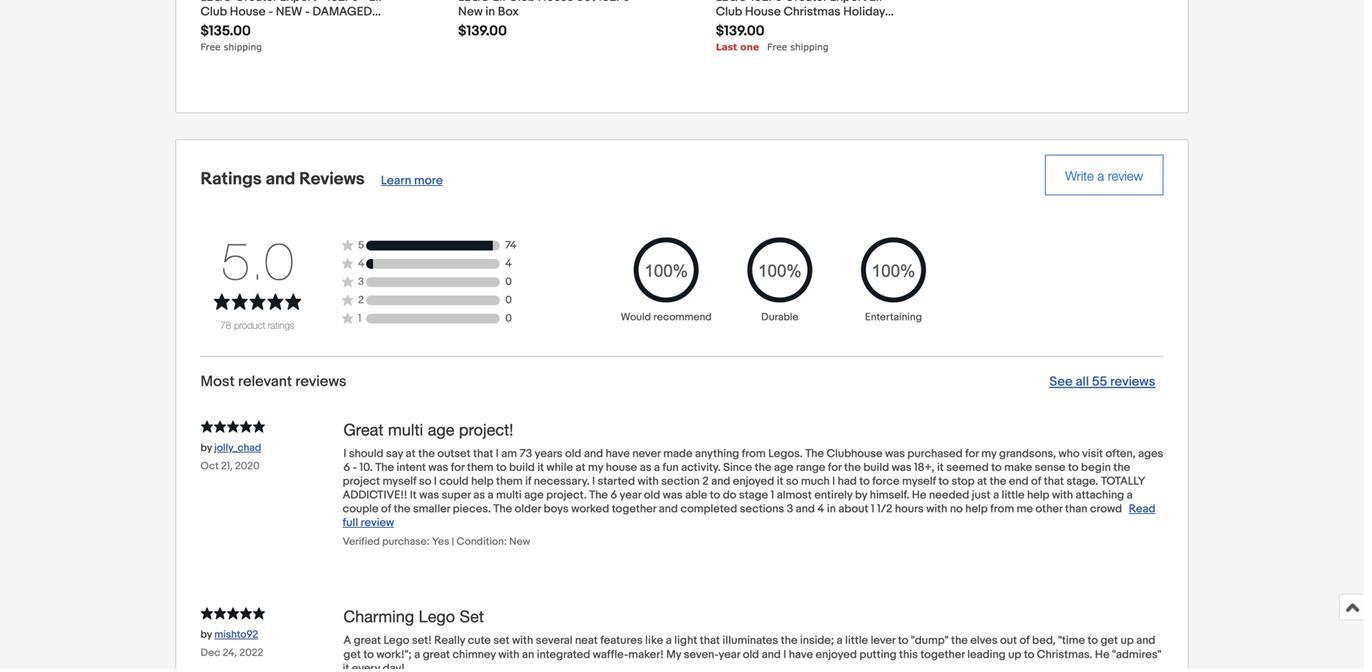 Task type: describe. For each thing, give the bounding box(es) containing it.
most relevant reviews
[[201, 373, 347, 391]]

0 horizontal spatial that
[[473, 447, 494, 461]]

jolly_chad link
[[214, 442, 261, 455]]

pieces.
[[453, 503, 491, 516]]

0 vertical spatial lego
[[419, 607, 455, 626]]

relevant
[[238, 373, 292, 391]]

shipping
[[266, 19, 321, 34]]

ratings
[[201, 169, 262, 190]]

legos.
[[769, 447, 803, 461]]

seven-
[[684, 648, 719, 662]]

with up other
[[1053, 489, 1074, 503]]

0 horizontal spatial 1
[[358, 312, 362, 325]]

am
[[501, 447, 517, 461]]

1 horizontal spatial for
[[828, 461, 842, 475]]

if
[[525, 475, 532, 489]]

1 horizontal spatial my
[[982, 447, 997, 461]]

year inside charming lego set a great lego set! really cute set with several neat features like a light that illuminates the inside; a little lever to "dump" the elves out of bed, "time to get up and get to work!"; a great chimney with an integrated waffle-maker! my seven-year old and i have enjoyed putting this together leading up to christmas. he "admires" it every day!
[[719, 648, 741, 662]]

73
[[520, 447, 532, 461]]

entertaining
[[865, 311, 922, 324]]

24,
[[223, 647, 237, 660]]

0 horizontal spatial as
[[474, 489, 485, 503]]

0 horizontal spatial at
[[406, 447, 416, 461]]

integrated
[[537, 648, 591, 662]]

putting
[[860, 648, 897, 662]]

3 inside i should say at the outset that i am 73 years old and have never made anything from legos. the clubhouse was purchased for my grandsons, who visit often, ages 6 - 10.  the intent was for them to build it while at my house as a fun activity.  since the age range for the build was 18+, it seemed to make sense to begin the project myself so i could help them if necessary. i started with section 2 and enjoyed it so much i had to force myself to stop at the end of that stage. totally addictive!!  it was super as a multi age project.  the 6 year old was able to do stage 1 almost entirely by himself.  he needed just a little help with attaching a couple of the smaller pieces.  the older boys worked together and completed sections 3 and 4 in about 1 1/2 hours with no help from me other than crowd
[[787, 503, 794, 516]]

1 horizontal spatial 6
[[611, 489, 617, 503]]

1 horizontal spatial 4
[[506, 258, 512, 270]]

new inside "lego 10275 creator expert elf club house christmas holiday set new in box"
[[738, 19, 762, 34]]

visit
[[1083, 447, 1104, 461]]

all
[[1076, 374, 1090, 390]]

club inside "lego 10275 creator expert elf club house christmas holiday set new in box"
[[716, 5, 743, 19]]

box inside "lego 10275 creator expert elf club house christmas holiday set new in box"
[[777, 19, 798, 34]]

it up almost
[[777, 475, 784, 489]]

it inside charming lego set a great lego set! really cute set with several neat features like a light that illuminates the inside; a little lever to "dump" the elves out of bed, "time to get up and get to work!"; a great chimney with an integrated waffle-maker! my seven-year old and i have enjoyed putting this together leading up to christmas. he "admires" it every day!
[[343, 662, 349, 669]]

inside;
[[800, 634, 834, 648]]

set inside "lego 10275 creator expert elf club house christmas holiday set new in box"
[[716, 19, 735, 34]]

little inside i should say at the outset that i am 73 years old and have never made anything from legos. the clubhouse was purchased for my grandsons, who visit often, ages 6 - 10.  the intent was for them to build it while at my house as a fun activity.  since the age range for the build was 18+, it seemed to make sense to begin the project myself so i could help them if necessary. i started with section 2 and enjoyed it so much i had to force myself to stop at the end of that stage. totally addictive!!  it was super as a multi age project.  the 6 year old was able to do stage 1 almost entirely by himself.  he needed just a little help with attaching a couple of the smaller pieces.  the older boys worked together and completed sections 3 and 4 in about 1 1/2 hours with no help from me other than crowd
[[1002, 489, 1025, 503]]

2 horizontal spatial for
[[966, 447, 979, 461]]

review for full
[[361, 516, 394, 530]]

it down years
[[538, 461, 544, 475]]

outset
[[438, 447, 471, 461]]

verified
[[343, 536, 380, 549]]

house inside "lego creator expert - 10275 - elf club house - new - damaged box - free shipping"
[[230, 5, 266, 19]]

5.0
[[221, 232, 294, 291]]

and down section
[[659, 503, 678, 516]]

1 horizontal spatial new
[[509, 536, 530, 549]]

full
[[343, 516, 358, 530]]

1 horizontal spatial up
[[1121, 634, 1134, 648]]

a right like
[[666, 634, 672, 648]]

"dump"
[[911, 634, 949, 648]]

of inside charming lego set a great lego set! really cute set with several neat features like a light that illuminates the inside; a little lever to "dump" the elves out of bed, "time to get up and get to work!"; a great chimney with an integrated waffle-maker! my seven-year old and i have enjoyed putting this together leading up to christmas. he "admires" it every day!
[[1020, 634, 1030, 648]]

to left do
[[710, 489, 721, 503]]

0 vertical spatial old
[[565, 447, 582, 461]]

more
[[414, 174, 443, 188]]

i inside charming lego set a great lego set! really cute set with several neat features like a light that illuminates the inside; a little lever to "dump" the elves out of bed, "time to get up and get to work!"; a great chimney with an integrated waffle-maker! my seven-year old and i have enjoyed putting this together leading up to christmas. he "admires" it every day!
[[784, 648, 787, 662]]

cute
[[468, 634, 491, 648]]

years
[[535, 447, 563, 461]]

1 horizontal spatial help
[[966, 503, 988, 516]]

2022
[[239, 647, 264, 660]]

0 horizontal spatial them
[[467, 461, 494, 475]]

2 horizontal spatial help
[[1028, 489, 1050, 503]]

0 horizontal spatial help
[[471, 475, 494, 489]]

year inside i should say at the outset that i am 73 years old and have never made anything from legos. the clubhouse was purchased for my grandsons, who visit often, ages 6 - 10.  the intent was for them to build it while at my house as a fun activity.  since the age range for the build was 18+, it seemed to make sense to begin the project myself so i could help them if necessary. i started with section 2 and enjoyed it so much i had to force myself to stop at the end of that stage. totally addictive!!  it was super as a multi age project.  the 6 year old was able to do stage 1 almost entirely by himself.  he needed just a little help with attaching a couple of the smaller pieces.  the older boys worked together and completed sections 3 and 4 in about 1 1/2 hours with no help from me other than crowd
[[620, 489, 642, 503]]

0 horizontal spatial up
[[1009, 648, 1022, 662]]

club inside lego elf club house set 10275 new in box $139.00
[[509, 0, 535, 5]]

the up range
[[806, 447, 824, 461]]

2 build from the left
[[864, 461, 890, 475]]

about
[[839, 503, 869, 516]]

and right ratings
[[266, 169, 295, 190]]

christmas.
[[1037, 648, 1093, 662]]

would recommend
[[621, 311, 712, 324]]

house
[[606, 461, 638, 475]]

with down needed at the right
[[927, 503, 948, 516]]

multi inside i should say at the outset that i am 73 years old and have never made anything from legos. the clubhouse was purchased for my grandsons, who visit often, ages 6 - 10.  the intent was for them to build it while at my house as a fun activity.  since the age range for the build was 18+, it seemed to make sense to begin the project myself so i could help them if necessary. i started with section 2 and enjoyed it so much i had to force myself to stop at the end of that stage. totally addictive!!  it was super as a multi age project.  the 6 year old was able to do stage 1 almost entirely by himself.  he needed just a little help with attaching a couple of the smaller pieces.  the older boys worked together and completed sections 3 and 4 in about 1 1/2 hours with no help from me other than crowd
[[496, 489, 522, 503]]

1 horizontal spatial reviews
[[1111, 374, 1156, 390]]

totally
[[1101, 475, 1146, 489]]

features
[[601, 634, 643, 648]]

a
[[344, 634, 351, 648]]

other
[[1036, 503, 1063, 516]]

stage
[[739, 489, 768, 503]]

he inside i should say at the outset that i am 73 years old and have never made anything from legos. the clubhouse was purchased for my grandsons, who visit often, ages 6 - 10.  the intent was for them to build it while at my house as a fun activity.  since the age range for the build was 18+, it seemed to make sense to begin the project myself so i could help them if necessary. i started with section 2 and enjoyed it so much i had to force myself to stop at the end of that stage. totally addictive!!  it was super as a multi age project.  the 6 year old was able to do stage 1 almost entirely by himself.  he needed just a little help with attaching a couple of the smaller pieces.  the older boys worked together and completed sections 3 and 4 in about 1 1/2 hours with no help from me other than crowd
[[912, 489, 927, 503]]

box inside lego elf club house set 10275 new in box $139.00
[[498, 5, 519, 19]]

lego inside lego elf club house set 10275 new in box $139.00
[[458, 0, 490, 5]]

lego creator expert - 10275 - elf club house - new - damaged box - free shipping
[[201, 0, 382, 34]]

have inside charming lego set a great lego set! really cute set with several neat features like a light that illuminates the inside; a little lever to "dump" the elves out of bed, "time to get up and get to work!"; a great chimney with an integrated waffle-maker! my seven-year old and i have enjoyed putting this together leading up to christmas. he "admires" it every day!
[[789, 648, 813, 662]]

work!";
[[377, 648, 412, 662]]

great
[[344, 420, 384, 440]]

dec
[[201, 647, 220, 660]]

ages
[[1139, 447, 1164, 461]]

chimney
[[453, 648, 496, 662]]

read full review link
[[343, 503, 1156, 530]]

$135.00 free shipping
[[201, 23, 262, 53]]

$139.00 inside lego elf club house set 10275 new in box $139.00
[[458, 23, 507, 40]]

learn
[[381, 174, 412, 188]]

set inside charming lego set a great lego set! really cute set with several neat features like a light that illuminates the inside; a little lever to "dump" the elves out of bed, "time to get up and get to work!"; a great chimney with an integrated waffle-maker! my seven-year old and i have enjoyed putting this together leading up to christmas. he "admires" it every day!
[[460, 607, 484, 626]]

say
[[386, 447, 403, 461]]

1 horizontal spatial get
[[1101, 634, 1119, 648]]

just
[[972, 489, 991, 503]]

much
[[801, 475, 830, 489]]

yes
[[432, 536, 450, 549]]

a right write
[[1098, 168, 1105, 184]]

stop
[[952, 475, 975, 489]]

0 vertical spatial from
[[742, 447, 766, 461]]

waffle-
[[593, 648, 629, 662]]

seemed
[[947, 461, 989, 475]]

i should say at the outset that i am 73 years old and have never made anything from legos. the clubhouse was purchased for my grandsons, who visit often, ages 6 - 10.  the intent was for them to build it while at my house as a fun activity.  since the age range for the build was 18+, it seemed to make sense to begin the project myself so i could help them if necessary. i started with section 2 and enjoyed it so much i had to force myself to stop at the end of that stage. totally addictive!!  it was super as a multi age project.  the 6 year old was able to do stage 1 almost entirely by himself.  he needed just a little help with attaching a couple of the smaller pieces.  the older boys worked together and completed sections 3 and 4 in about 1 1/2 hours with no help from me other than crowd
[[343, 447, 1164, 516]]

he inside charming lego set a great lego set! really cute set with several neat features like a light that illuminates the inside; a little lever to "dump" the elves out of bed, "time to get up and get to work!"; a great chimney with an integrated waffle-maker! my seven-year old and i have enjoyed putting this together leading up to christmas. he "admires" it every day!
[[1096, 648, 1110, 662]]

1 horizontal spatial them
[[496, 475, 523, 489]]

while
[[547, 461, 573, 475]]

force
[[873, 475, 900, 489]]

often,
[[1106, 447, 1136, 461]]

0 vertical spatial 2
[[358, 294, 364, 307]]

4 inside i should say at the outset that i am 73 years old and have never made anything from legos. the clubhouse was purchased for my grandsons, who visit often, ages 6 - 10.  the intent was for them to build it while at my house as a fun activity.  since the age range for the build was 18+, it seemed to make sense to begin the project myself so i could help them if necessary. i started with section 2 and enjoyed it so much i had to force myself to stop at the end of that stage. totally addictive!!  it was super as a multi age project.  the 6 year old was able to do stage 1 almost entirely by himself.  he needed just a little help with attaching a couple of the smaller pieces.  the older boys worked together and completed sections 3 and 4 in about 1 1/2 hours with no help from me other than crowd
[[818, 503, 825, 516]]

christmas
[[784, 5, 841, 19]]

78 product ratings
[[220, 320, 295, 331]]

1 horizontal spatial 1
[[771, 489, 775, 503]]

the down it
[[394, 503, 411, 516]]

74
[[506, 239, 517, 252]]

|
[[452, 536, 454, 549]]

see
[[1050, 374, 1073, 390]]

every
[[352, 662, 380, 669]]

elf inside lego elf club house set 10275 new in box $139.00
[[493, 0, 506, 5]]

shipping inside $139.00 last one free shipping
[[791, 41, 829, 53]]

0 vertical spatial as
[[640, 461, 652, 475]]

intent
[[397, 461, 426, 475]]

the left end
[[990, 475, 1007, 489]]

last
[[716, 41, 738, 53]]

durable
[[762, 311, 799, 324]]

10275 inside "lego creator expert - 10275 - elf club house - new - damaged box - free shipping"
[[327, 0, 359, 5]]

lego elf club house set 10275 new in box link
[[458, 0, 641, 19]]

great multi age project!
[[344, 420, 514, 440]]

ratings and reviews
[[201, 169, 365, 190]]

1 vertical spatial lego
[[384, 634, 410, 648]]

couple
[[343, 503, 379, 516]]

the down say
[[375, 461, 394, 475]]

started
[[598, 475, 635, 489]]

the down clubhouse
[[844, 461, 861, 475]]

0 vertical spatial of
[[1032, 475, 1042, 489]]

condition:
[[457, 536, 507, 549]]

house inside "lego 10275 creator expert elf club house christmas holiday set new in box"
[[745, 5, 781, 19]]

review for a
[[1108, 168, 1144, 184]]

expert inside "lego 10275 creator expert elf club house christmas holiday set new in box"
[[830, 0, 867, 5]]

a down set!
[[414, 648, 420, 662]]

club inside "lego creator expert - 10275 - elf club house - new - damaged box - free shipping"
[[201, 5, 227, 19]]

learn more
[[381, 174, 443, 188]]

in inside i should say at the outset that i am 73 years old and have never made anything from legos. the clubhouse was purchased for my grandsons, who visit often, ages 6 - 10.  the intent was for them to build it while at my house as a fun activity.  since the age range for the build was 18+, it seemed to make sense to begin the project myself so i could help them if necessary. i started with section 2 and enjoyed it so much i had to force myself to stop at the end of that stage. totally addictive!!  it was super as a multi age project.  the 6 year old was able to do stage 1 almost entirely by himself.  he needed just a little help with attaching a couple of the smaller pieces.  the older boys worked together and completed sections 3 and 4 in about 1 1/2 hours with no help from me other than crowd
[[827, 503, 836, 516]]

together inside i should say at the outset that i am 73 years old and have never made anything from legos. the clubhouse was purchased for my grandsons, who visit often, ages 6 - 10.  the intent was for them to build it while at my house as a fun activity.  since the age range for the build was 18+, it seemed to make sense to begin the project myself so i could help them if necessary. i started with section 2 and enjoyed it so much i had to force myself to stop at the end of that stage. totally addictive!!  it was super as a multi age project.  the 6 year old was able to do stage 1 almost entirely by himself.  he needed just a little help with attaching a couple of the smaller pieces.  the older boys worked together and completed sections 3 and 4 in about 1 1/2 hours with no help from me other than crowd
[[612, 503, 657, 516]]

and down almost
[[796, 503, 815, 516]]

the right since
[[755, 461, 772, 475]]

0 horizontal spatial my
[[588, 461, 604, 475]]

illuminates
[[723, 634, 779, 648]]

who
[[1059, 447, 1080, 461]]

to left make
[[992, 461, 1002, 475]]

to up needed at the right
[[939, 475, 949, 489]]

learn more link
[[381, 174, 443, 188]]

0 horizontal spatial 4
[[358, 258, 365, 270]]



Task type: vqa. For each thing, say whether or not it's contained in the screenshot.
Brick
no



Task type: locate. For each thing, give the bounding box(es) containing it.
the up worked
[[589, 489, 608, 503]]

with down set
[[499, 648, 520, 662]]

0 horizontal spatial of
[[381, 503, 391, 516]]

list
[[201, 0, 1164, 92]]

0 horizontal spatial age
[[428, 420, 455, 440]]

0 horizontal spatial enjoyed
[[733, 475, 775, 489]]

1 horizontal spatial lego
[[419, 607, 455, 626]]

2 inside i should say at the outset that i am 73 years old and have never made anything from legos. the clubhouse was purchased for my grandsons, who visit often, ages 6 - 10.  the intent was for them to build it while at my house as a fun activity.  since the age range for the build was 18+, it seemed to make sense to begin the project myself so i could help them if necessary. i started with section 2 and enjoyed it so much i had to force myself to stop at the end of that stage. totally addictive!!  it was super as a multi age project.  the 6 year old was able to do stage 1 almost entirely by himself.  he needed just a little help with attaching a couple of the smaller pieces.  the older boys worked together and completed sections 3 and 4 in about 1 1/2 hours with no help from me other than crowd
[[703, 475, 709, 489]]

1 left 1/2
[[871, 503, 875, 516]]

1 horizontal spatial 10275
[[598, 0, 630, 5]]

0 horizontal spatial year
[[620, 489, 642, 503]]

2 vertical spatial 0
[[506, 312, 512, 325]]

0 vertical spatial 0
[[506, 276, 512, 288]]

1
[[358, 312, 362, 325], [771, 489, 775, 503], [871, 503, 875, 516]]

1 lego from the left
[[201, 0, 232, 5]]

that down project!
[[473, 447, 494, 461]]

enjoyed inside charming lego set a great lego set! really cute set with several neat features like a light that illuminates the inside; a little lever to "dump" the elves out of bed, "time to get up and get to work!"; a great chimney with an integrated waffle-maker! my seven-year old and i have enjoyed putting this together leading up to christmas. he "admires" it every day!
[[816, 648, 857, 662]]

by for charming lego set
[[201, 629, 212, 642]]

to up every on the left bottom of page
[[364, 648, 374, 662]]

0 horizontal spatial house
[[230, 5, 266, 19]]

"admires"
[[1113, 648, 1162, 662]]

set!
[[412, 634, 432, 648]]

addictive!!
[[343, 489, 408, 503]]

6 down the started
[[611, 489, 617, 503]]

oct
[[201, 460, 219, 473]]

to
[[496, 461, 507, 475], [992, 461, 1002, 475], [1069, 461, 1079, 475], [860, 475, 870, 489], [939, 475, 949, 489], [710, 489, 721, 503], [898, 634, 909, 648], [1088, 634, 1099, 648], [364, 648, 374, 662], [1024, 648, 1035, 662]]

enjoyed down "inside;"
[[816, 648, 857, 662]]

a right "inside;"
[[837, 634, 843, 648]]

2 vertical spatial old
[[743, 648, 759, 662]]

0 horizontal spatial reviews
[[295, 373, 347, 391]]

78
[[220, 320, 231, 331]]

3 lego from the left
[[716, 0, 748, 5]]

1 horizontal spatial old
[[644, 489, 661, 503]]

3 10275 from the left
[[751, 0, 783, 5]]

1 horizontal spatial shipping
[[791, 41, 829, 53]]

to down am
[[496, 461, 507, 475]]

1 horizontal spatial that
[[700, 634, 720, 648]]

2 horizontal spatial that
[[1044, 475, 1064, 489]]

1 horizontal spatial build
[[864, 461, 890, 475]]

it
[[538, 461, 544, 475], [938, 461, 944, 475], [777, 475, 784, 489], [343, 662, 349, 669]]

he left "admires"
[[1096, 648, 1110, 662]]

old inside charming lego set a great lego set! really cute set with several neat features like a light that illuminates the inside; a little lever to "dump" the elves out of bed, "time to get up and get to work!"; a great chimney with an integrated waffle-maker! my seven-year old and i have enjoyed putting this together leading up to christmas. he "admires" it every day!
[[743, 648, 759, 662]]

to down bed,
[[1024, 648, 1035, 662]]

0 horizontal spatial free
[[201, 41, 221, 53]]

lego inside "lego 10275 creator expert elf club house christmas holiday set new in box"
[[716, 0, 748, 5]]

2 creator from the left
[[785, 0, 827, 5]]

entirely
[[815, 489, 853, 503]]

"time
[[1059, 634, 1086, 648]]

0 horizontal spatial have
[[606, 447, 630, 461]]

he up hours
[[912, 489, 927, 503]]

age down legos.
[[774, 461, 794, 475]]

up down out
[[1009, 648, 1022, 662]]

a down "totally" at the bottom right of the page
[[1127, 489, 1133, 503]]

0 vertical spatial review
[[1108, 168, 1144, 184]]

and up the started
[[584, 447, 603, 461]]

it down purchased
[[938, 461, 944, 475]]

in inside "lego 10275 creator expert elf club house christmas holiday set new in box"
[[765, 19, 775, 34]]

read full review
[[343, 503, 1156, 530]]

so
[[419, 475, 432, 489], [786, 475, 799, 489]]

1 horizontal spatial as
[[640, 461, 652, 475]]

0 horizontal spatial get
[[344, 648, 361, 662]]

2 horizontal spatial house
[[745, 5, 781, 19]]

2 lego from the left
[[458, 0, 490, 5]]

enjoyed inside i should say at the outset that i am 73 years old and have never made anything from legos. the clubhouse was purchased for my grandsons, who visit often, ages 6 - 10.  the intent was for them to build it while at my house as a fun activity.  since the age range for the build was 18+, it seemed to make sense to begin the project myself so i could help them if necessary. i started with section 2 and enjoyed it so much i had to force myself to stop at the end of that stage. totally addictive!!  it was super as a multi age project.  the 6 year old was able to do stage 1 almost entirely by himself.  he needed just a little help with attaching a couple of the smaller pieces.  the older boys worked together and completed sections 3 and 4 in about 1 1/2 hours with no help from me other than crowd
[[733, 475, 775, 489]]

1 vertical spatial that
[[1044, 475, 1064, 489]]

0 vertical spatial that
[[473, 447, 494, 461]]

1 vertical spatial 6
[[611, 489, 617, 503]]

1 vertical spatial 0
[[506, 294, 512, 307]]

0 horizontal spatial in
[[486, 5, 495, 19]]

little
[[1002, 489, 1025, 503], [846, 634, 869, 648]]

should
[[349, 447, 384, 461]]

to right "time at the bottom
[[1088, 634, 1099, 648]]

to up this
[[898, 634, 909, 648]]

lego for $139.00
[[716, 0, 748, 5]]

like
[[646, 634, 664, 648]]

2 horizontal spatial at
[[978, 475, 988, 489]]

1 expert from the left
[[280, 0, 317, 5]]

day!
[[383, 662, 405, 669]]

2 0 from the top
[[506, 294, 512, 307]]

1 vertical spatial 2
[[703, 475, 709, 489]]

1 free from the left
[[201, 41, 221, 53]]

elf inside "lego creator expert - 10275 - elf club house - new - damaged box - free shipping"
[[369, 0, 382, 5]]

lego up 'work!";'
[[384, 634, 410, 648]]

stage.
[[1067, 475, 1099, 489]]

little inside charming lego set a great lego set! really cute set with several neat features like a light that illuminates the inside; a little lever to "dump" the elves out of bed, "time to get up and get to work!"; a great chimney with an integrated waffle-maker! my seven-year old and i have enjoyed putting this together leading up to christmas. he "admires" it every day!
[[846, 634, 869, 648]]

3
[[358, 276, 364, 288], [787, 503, 794, 516]]

lego inside "lego creator expert - 10275 - elf club house - new - damaged box - free shipping"
[[201, 0, 232, 5]]

build down 73
[[509, 461, 535, 475]]

elf
[[369, 0, 382, 5], [493, 0, 506, 5], [870, 0, 883, 5]]

that down sense
[[1044, 475, 1064, 489]]

super
[[442, 489, 471, 503]]

lego 10275 creator expert elf club house christmas holiday set new in box link
[[716, 0, 899, 34]]

old down the never
[[644, 489, 661, 503]]

get down a
[[344, 648, 361, 662]]

0 horizontal spatial 3
[[358, 276, 364, 288]]

0 vertical spatial by
[[201, 442, 212, 455]]

together inside charming lego set a great lego set! really cute set with several neat features like a light that illuminates the inside; a little lever to "dump" the elves out of bed, "time to get up and get to work!"; a great chimney with an integrated waffle-maker! my seven-year old and i have enjoyed putting this together leading up to christmas. he "admires" it every day!
[[921, 648, 965, 662]]

in inside lego elf club house set 10275 new in box $139.00
[[486, 5, 495, 19]]

1 horizontal spatial free
[[768, 41, 788, 53]]

of right end
[[1032, 475, 1042, 489]]

creator up free
[[235, 0, 277, 5]]

1 horizontal spatial lego
[[458, 0, 490, 5]]

1 vertical spatial of
[[381, 503, 391, 516]]

2 horizontal spatial in
[[827, 503, 836, 516]]

as up pieces.
[[474, 489, 485, 503]]

by inside by jolly_chad oct 21, 2020
[[201, 442, 212, 455]]

2 horizontal spatial age
[[774, 461, 794, 475]]

2 horizontal spatial set
[[716, 19, 735, 34]]

0
[[506, 276, 512, 288], [506, 294, 512, 307], [506, 312, 512, 325]]

2 vertical spatial of
[[1020, 634, 1030, 648]]

10275 inside "lego 10275 creator expert elf club house christmas holiday set new in box"
[[751, 0, 783, 5]]

with down the never
[[638, 475, 659, 489]]

enjoyed up stage
[[733, 475, 775, 489]]

to down the who
[[1069, 461, 1079, 475]]

0 vertical spatial multi
[[388, 420, 423, 440]]

$139.00 inside $139.00 last one free shipping
[[716, 23, 765, 40]]

by up the dec
[[201, 629, 212, 642]]

1 horizontal spatial he
[[1096, 648, 1110, 662]]

great
[[354, 634, 381, 648], [423, 648, 450, 662]]

review inside read full review
[[361, 516, 394, 530]]

1 horizontal spatial creator
[[785, 0, 827, 5]]

activity.
[[682, 461, 721, 475]]

great down "really"
[[423, 648, 450, 662]]

have down "inside;"
[[789, 648, 813, 662]]

creator inside "lego 10275 creator expert elf club house christmas holiday set new in box"
[[785, 0, 827, 5]]

1 horizontal spatial in
[[765, 19, 775, 34]]

1 horizontal spatial multi
[[496, 489, 522, 503]]

0 horizontal spatial multi
[[388, 420, 423, 440]]

little up 'putting'
[[846, 634, 869, 648]]

great right a
[[354, 634, 381, 648]]

do
[[723, 489, 737, 503]]

holiday
[[844, 5, 885, 19]]

build up force
[[864, 461, 890, 475]]

1 horizontal spatial set
[[577, 0, 596, 5]]

an
[[522, 648, 534, 662]]

old up while
[[565, 447, 582, 461]]

0 horizontal spatial he
[[912, 489, 927, 503]]

so down intent
[[419, 475, 432, 489]]

1 0 from the top
[[506, 276, 512, 288]]

0 for 3
[[506, 276, 512, 288]]

for up could
[[451, 461, 465, 475]]

- inside i should say at the outset that i am 73 years old and have never made anything from legos. the clubhouse was purchased for my grandsons, who visit often, ages 6 - 10.  the intent was for them to build it while at my house as a fun activity.  since the age range for the build was 18+, it seemed to make sense to begin the project myself so i could help them if necessary. i started with section 2 and enjoyed it so much i had to force myself to stop at the end of that stage. totally addictive!!  it was super as a multi age project.  the 6 year old was able to do stage 1 almost entirely by himself.  he needed just a little help with attaching a couple of the smaller pieces.  the older boys worked together and completed sections 3 and 4 in about 1 1/2 hours with no help from me other than crowd
[[353, 461, 357, 475]]

0 vertical spatial he
[[912, 489, 927, 503]]

box
[[498, 5, 519, 19], [777, 19, 798, 34]]

lego elf club house set 10275 new in box $139.00
[[458, 0, 630, 40]]

1 vertical spatial 3
[[787, 503, 794, 516]]

the
[[806, 447, 824, 461], [375, 461, 394, 475], [589, 489, 608, 503], [494, 503, 512, 516]]

verified purchase: yes | condition: new
[[343, 536, 530, 549]]

2 horizontal spatial 4
[[818, 503, 825, 516]]

0 for 2
[[506, 294, 512, 307]]

the up intent
[[418, 447, 435, 461]]

0 horizontal spatial 10275
[[327, 0, 359, 5]]

2 horizontal spatial of
[[1032, 475, 1042, 489]]

multi up older
[[496, 489, 522, 503]]

project.
[[546, 489, 587, 503]]

0 horizontal spatial shipping
[[224, 41, 262, 53]]

house inside lego elf club house set 10275 new in box $139.00
[[538, 0, 574, 5]]

make
[[1005, 461, 1033, 475]]

2 horizontal spatial 1
[[871, 503, 875, 516]]

set
[[577, 0, 596, 5], [716, 19, 735, 34], [460, 607, 484, 626]]

with up an
[[512, 634, 534, 648]]

would
[[621, 311, 651, 324]]

worked
[[572, 503, 610, 516]]

3 0 from the top
[[506, 312, 512, 325]]

new inside lego elf club house set 10275 new in box $139.00
[[458, 5, 483, 19]]

0 horizontal spatial build
[[509, 461, 535, 475]]

help down just
[[966, 503, 988, 516]]

2 horizontal spatial club
[[716, 5, 743, 19]]

1 horizontal spatial $139.00
[[716, 23, 765, 40]]

2 myself from the left
[[903, 475, 936, 489]]

4 down 74
[[506, 258, 512, 270]]

2 horizontal spatial lego
[[716, 0, 748, 5]]

the left older
[[494, 503, 512, 516]]

free inside $139.00 last one free shipping
[[768, 41, 788, 53]]

2020
[[235, 460, 260, 473]]

completed
[[681, 503, 738, 516]]

elf inside "lego 10275 creator expert elf club house christmas holiday set new in box"
[[870, 0, 883, 5]]

enjoyed
[[733, 475, 775, 489], [816, 648, 857, 662]]

0 horizontal spatial box
[[498, 5, 519, 19]]

0 horizontal spatial lego
[[384, 634, 410, 648]]

new
[[458, 5, 483, 19], [738, 19, 762, 34], [509, 536, 530, 549]]

0 horizontal spatial elf
[[369, 0, 382, 5]]

a up pieces.
[[488, 489, 494, 503]]

up
[[1121, 634, 1134, 648], [1009, 648, 1022, 662]]

project
[[343, 475, 380, 489]]

2 elf from the left
[[493, 0, 506, 5]]

1 horizontal spatial myself
[[903, 475, 936, 489]]

1 horizontal spatial together
[[921, 648, 965, 662]]

multi up say
[[388, 420, 423, 440]]

so up almost
[[786, 475, 799, 489]]

as down the never
[[640, 461, 652, 475]]

expert inside "lego creator expert - 10275 - elf club house - new - damaged box - free shipping"
[[280, 0, 317, 5]]

ratings
[[268, 320, 295, 331]]

several
[[536, 634, 573, 648]]

1 horizontal spatial house
[[538, 0, 574, 5]]

damaged
[[313, 5, 372, 19]]

together
[[612, 503, 657, 516], [921, 648, 965, 662]]

see all 55 reviews link
[[1050, 374, 1156, 390]]

age down if
[[524, 489, 544, 503]]

3 down 5
[[358, 276, 364, 288]]

my
[[667, 648, 682, 662]]

1 horizontal spatial year
[[719, 648, 741, 662]]

charming
[[344, 607, 414, 626]]

and up "admires"
[[1137, 634, 1156, 648]]

1 vertical spatial have
[[789, 648, 813, 662]]

recommend
[[654, 311, 712, 324]]

2 horizontal spatial elf
[[870, 0, 883, 5]]

2 $139.00 from the left
[[716, 23, 765, 40]]

1 down 5
[[358, 312, 362, 325]]

fun
[[663, 461, 679, 475]]

the left "inside;"
[[781, 634, 798, 648]]

and down illuminates
[[762, 648, 781, 662]]

1 vertical spatial little
[[846, 634, 869, 648]]

shipping down free
[[224, 41, 262, 53]]

1 vertical spatial year
[[719, 648, 741, 662]]

18+,
[[915, 461, 935, 475]]

2 free from the left
[[768, 41, 788, 53]]

by for great multi age project!
[[201, 442, 212, 455]]

set inside lego elf club house set 10275 new in box $139.00
[[577, 0, 596, 5]]

older
[[515, 503, 541, 516]]

0 horizontal spatial little
[[846, 634, 869, 648]]

to right had
[[860, 475, 870, 489]]

of down addictive!!
[[381, 503, 391, 516]]

most
[[201, 373, 235, 391]]

myself down intent
[[383, 475, 417, 489]]

0 for 1
[[506, 312, 512, 325]]

by inside by mishto92 dec 24, 2022
[[201, 629, 212, 642]]

4 down entirely
[[818, 503, 825, 516]]

2 vertical spatial that
[[700, 634, 720, 648]]

mishto92
[[214, 629, 258, 642]]

have inside i should say at the outset that i am 73 years old and have never made anything from legos. the clubhouse was purchased for my grandsons, who visit often, ages 6 - 10.  the intent was for them to build it while at my house as a fun activity.  since the age range for the build was 18+, it seemed to make sense to begin the project myself so i could help them if necessary. i started with section 2 and enjoyed it so much i had to force myself to stop at the end of that stage. totally addictive!!  it was super as a multi age project.  the 6 year old was able to do stage 1 almost entirely by himself.  he needed just a little help with attaching a couple of the smaller pieces.  the older boys worked together and completed sections 3 and 4 in about 1 1/2 hours with no help from me other than crowd
[[606, 447, 630, 461]]

1 horizontal spatial expert
[[830, 0, 867, 5]]

review down couple
[[361, 516, 394, 530]]

jolly_chad
[[214, 442, 261, 455]]

1 horizontal spatial of
[[1020, 634, 1030, 648]]

a left fun
[[654, 461, 660, 475]]

help right could
[[471, 475, 494, 489]]

hours
[[895, 503, 924, 516]]

the left elves on the bottom right
[[952, 634, 968, 648]]

little down end
[[1002, 489, 1025, 503]]

old down illuminates
[[743, 648, 759, 662]]

section
[[661, 475, 700, 489]]

3 elf from the left
[[870, 0, 883, 5]]

0 horizontal spatial from
[[742, 447, 766, 461]]

1 shipping from the left
[[224, 41, 262, 53]]

0 vertical spatial 6
[[344, 461, 350, 475]]

attaching
[[1076, 489, 1125, 503]]

1 myself from the left
[[383, 475, 417, 489]]

by inside i should say at the outset that i am 73 years old and have never made anything from legos. the clubhouse was purchased for my grandsons, who visit often, ages 6 - 10.  the intent was for them to build it while at my house as a fun activity.  since the age range for the build was 18+, it seemed to make sense to begin the project myself so i could help them if necessary. i started with section 2 and enjoyed it so much i had to force myself to stop at the end of that stage. totally addictive!!  it was super as a multi age project.  the 6 year old was able to do stage 1 almost entirely by himself.  he needed just a little help with attaching a couple of the smaller pieces.  the older boys worked together and completed sections 3 and 4 in about 1 1/2 hours with no help from me other than crowd
[[855, 489, 868, 503]]

0 vertical spatial year
[[620, 489, 642, 503]]

2 vertical spatial by
[[201, 629, 212, 642]]

0 horizontal spatial 6
[[344, 461, 350, 475]]

this
[[900, 648, 918, 662]]

lego 10275 creator expert elf club house christmas holiday set new in box
[[716, 0, 885, 34]]

and up do
[[712, 475, 731, 489]]

0 horizontal spatial great
[[354, 634, 381, 648]]

1 elf from the left
[[369, 0, 382, 5]]

see all 55 reviews
[[1050, 374, 1156, 390]]

1 horizontal spatial from
[[991, 503, 1015, 516]]

by up about
[[855, 489, 868, 503]]

at up intent
[[406, 447, 416, 461]]

made
[[664, 447, 693, 461]]

i
[[344, 447, 347, 461], [496, 447, 499, 461], [434, 475, 437, 489], [592, 475, 595, 489], [833, 475, 836, 489], [784, 648, 787, 662]]

bed,
[[1033, 634, 1056, 648]]

1 10275 from the left
[[327, 0, 359, 5]]

needed
[[929, 489, 970, 503]]

2 expert from the left
[[830, 0, 867, 5]]

1 horizontal spatial great
[[423, 648, 450, 662]]

list containing $135.00
[[201, 0, 1164, 92]]

1 horizontal spatial at
[[576, 461, 586, 475]]

1 so from the left
[[419, 475, 432, 489]]

by mishto92 dec 24, 2022
[[201, 629, 264, 660]]

0 horizontal spatial for
[[451, 461, 465, 475]]

1 horizontal spatial enjoyed
[[816, 648, 857, 662]]

creator up $139.00 last one free shipping
[[785, 0, 827, 5]]

and
[[266, 169, 295, 190], [584, 447, 603, 461], [712, 475, 731, 489], [659, 503, 678, 516], [796, 503, 815, 516], [1137, 634, 1156, 648], [762, 648, 781, 662]]

boys
[[544, 503, 569, 516]]

3 down almost
[[787, 503, 794, 516]]

myself down 18+,
[[903, 475, 936, 489]]

1 vertical spatial set
[[716, 19, 735, 34]]

1/2
[[878, 503, 893, 516]]

year down illuminates
[[719, 648, 741, 662]]

help up other
[[1028, 489, 1050, 503]]

end
[[1009, 475, 1029, 489]]

0 horizontal spatial $139.00
[[458, 23, 507, 40]]

together down the started
[[612, 503, 657, 516]]

2 vertical spatial age
[[524, 489, 544, 503]]

at up just
[[978, 475, 988, 489]]

them
[[467, 461, 494, 475], [496, 475, 523, 489]]

2 so from the left
[[786, 475, 799, 489]]

free inside $135.00 free shipping
[[201, 41, 221, 53]]

1 vertical spatial by
[[855, 489, 868, 503]]

1 build from the left
[[509, 461, 535, 475]]

0 vertical spatial have
[[606, 447, 630, 461]]

shipping
[[224, 41, 262, 53], [791, 41, 829, 53]]

from up since
[[742, 447, 766, 461]]

was
[[886, 447, 905, 461], [429, 461, 448, 475], [892, 461, 912, 475], [419, 489, 439, 503], [663, 489, 683, 503]]

that inside charming lego set a great lego set! really cute set with several neat features like a light that illuminates the inside; a little lever to "dump" the elves out of bed, "time to get up and get to work!"; a great chimney with an integrated waffle-maker! my seven-year old and i have enjoyed putting this together leading up to christmas. he "admires" it every day!
[[700, 634, 720, 648]]

lego for $135.00
[[201, 0, 232, 5]]

at
[[406, 447, 416, 461], [576, 461, 586, 475], [978, 475, 988, 489]]

free down box
[[201, 41, 221, 53]]

0 vertical spatial age
[[428, 420, 455, 440]]

a right just
[[994, 489, 1000, 503]]

1 $139.00 from the left
[[458, 23, 507, 40]]

reviews right relevant
[[295, 373, 347, 391]]

10.
[[360, 461, 373, 475]]

anything
[[695, 447, 740, 461]]

sense
[[1035, 461, 1066, 475]]

the up "totally" at the bottom right of the page
[[1114, 461, 1131, 475]]

creator inside "lego creator expert - 10275 - elf club house - new - damaged box - free shipping"
[[235, 0, 277, 5]]

me
[[1017, 503, 1034, 516]]

10275 inside lego elf club house set 10275 new in box $139.00
[[598, 0, 630, 5]]

maker!
[[629, 648, 664, 662]]

them left if
[[496, 475, 523, 489]]

club
[[509, 0, 535, 5], [201, 5, 227, 19], [716, 5, 743, 19]]

review right write
[[1108, 168, 1144, 184]]

free right one
[[768, 41, 788, 53]]

free
[[236, 19, 263, 34]]

together down "dump"
[[921, 648, 965, 662]]

shipping inside $135.00 free shipping
[[224, 41, 262, 53]]

0 horizontal spatial expert
[[280, 0, 317, 5]]

2 shipping from the left
[[791, 41, 829, 53]]

2 10275 from the left
[[598, 0, 630, 5]]

have up house
[[606, 447, 630, 461]]

for up had
[[828, 461, 842, 475]]

1 creator from the left
[[235, 0, 277, 5]]

0 horizontal spatial old
[[565, 447, 582, 461]]



